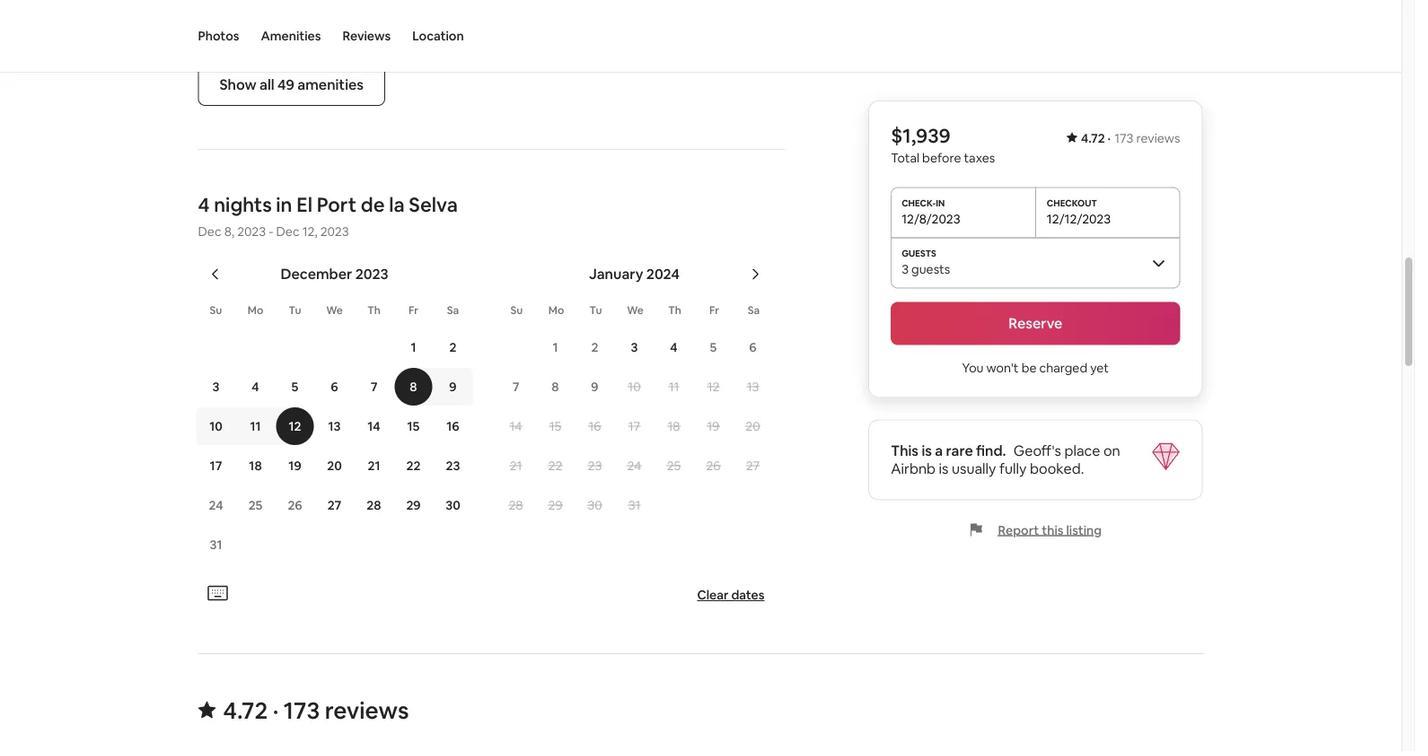 Task type: locate. For each thing, give the bounding box(es) containing it.
0 horizontal spatial 5
[[292, 379, 299, 395]]

21 button
[[354, 447, 394, 485], [496, 447, 536, 485]]

0 horizontal spatial 1 button
[[394, 329, 433, 367]]

2 fr from the left
[[710, 304, 719, 318]]

0 horizontal spatial 28
[[367, 498, 381, 514]]

2 for december 2023
[[450, 340, 457, 356]]

dec left 8,
[[198, 224, 221, 240]]

19
[[707, 419, 720, 435], [289, 458, 301, 474]]

0 vertical spatial 20 button
[[733, 408, 773, 446]]

dec right -
[[276, 224, 300, 240]]

0 vertical spatial 31
[[628, 498, 641, 514]]

reviews
[[1137, 130, 1181, 146], [325, 696, 409, 726]]

1 8 from the left
[[410, 379, 417, 395]]

22 button
[[394, 447, 433, 485], [536, 447, 575, 485]]

0 vertical spatial reviews
[[1137, 130, 1181, 146]]

1 horizontal spatial is
[[939, 460, 949, 478]]

1 horizontal spatial 3 button
[[615, 329, 654, 367]]

·
[[1108, 130, 1111, 146], [273, 696, 279, 726]]

0 vertical spatial 25 button
[[654, 447, 694, 485]]

1 fr from the left
[[409, 304, 419, 318]]

we down january 2024
[[627, 304, 644, 318]]

1 2 button from the left
[[433, 329, 473, 367]]

2 15 from the left
[[549, 419, 562, 435]]

0 horizontal spatial dec
[[198, 224, 221, 240]]

2023 right 12,
[[320, 224, 349, 240]]

2 16 button from the left
[[575, 408, 615, 446]]

2023 right 'december'
[[355, 265, 389, 283]]

26
[[706, 458, 721, 474], [288, 498, 302, 514]]

1 horizontal spatial 5 button
[[694, 329, 733, 367]]

nights
[[214, 192, 272, 218]]

1 30 button from the left
[[433, 487, 473, 525]]

16 for first 16 button from the right
[[589, 419, 601, 435]]

3 inside dropdown button
[[902, 261, 909, 277]]

1 th from the left
[[368, 304, 381, 318]]

2023
[[237, 224, 266, 240], [320, 224, 349, 240], [355, 265, 389, 283]]

4
[[198, 192, 210, 218], [670, 340, 678, 356], [252, 379, 259, 395]]

2 21 button from the left
[[496, 447, 536, 485]]

0 horizontal spatial 13
[[328, 419, 341, 435]]

1 28 from the left
[[367, 498, 381, 514]]

18 button
[[654, 408, 694, 446], [236, 447, 275, 485]]

1 9 button from the left
[[433, 368, 473, 406]]

2 vertical spatial 4
[[252, 379, 259, 395]]

0 horizontal spatial 27
[[328, 498, 342, 514]]

5
[[710, 340, 717, 356], [292, 379, 299, 395]]

amenities button
[[261, 0, 321, 72]]

2 15 button from the left
[[536, 408, 575, 446]]

7 button
[[354, 368, 394, 406], [496, 368, 536, 406]]

1 button for january 2024
[[536, 329, 575, 367]]

3 guests
[[902, 261, 950, 277]]

0 horizontal spatial 31 button
[[196, 526, 236, 564]]

18
[[668, 419, 680, 435], [249, 458, 262, 474]]

31 button
[[615, 487, 654, 525], [196, 526, 236, 564]]

th down the december 2023
[[368, 304, 381, 318]]

1 horizontal spatial 4 button
[[654, 329, 694, 367]]

1 22 from the left
[[406, 458, 421, 474]]

you won't be charged yet
[[962, 360, 1109, 376]]

1 horizontal spatial 13
[[747, 379, 759, 395]]

0 horizontal spatial 4
[[198, 192, 210, 218]]

in
[[276, 192, 292, 218]]

1 vertical spatial 17 button
[[196, 447, 236, 485]]

th down the 2024
[[668, 304, 681, 318]]

1 23 from the left
[[446, 458, 460, 474]]

2 29 from the left
[[548, 498, 563, 514]]

12 for bottommost 12 button
[[289, 419, 301, 435]]

amenities
[[298, 75, 364, 94]]

clear dates button
[[690, 580, 772, 611]]

december 2023
[[281, 265, 389, 283]]

1 horizontal spatial 7
[[512, 379, 519, 395]]

17
[[628, 419, 641, 435], [210, 458, 222, 474]]

2 7 from the left
[[512, 379, 519, 395]]

calendar application
[[176, 245, 1388, 580]]

0 horizontal spatial 8 button
[[394, 368, 433, 406]]

2 button
[[433, 329, 473, 367], [575, 329, 615, 367]]

1 su from the left
[[210, 304, 222, 318]]

0 horizontal spatial 12
[[289, 419, 301, 435]]

2 7 button from the left
[[496, 368, 536, 406]]

0 horizontal spatial ·
[[273, 696, 279, 726]]

4.72
[[1081, 130, 1105, 146], [223, 696, 268, 726]]

0 horizontal spatial 8
[[410, 379, 417, 395]]

10
[[628, 379, 641, 395], [209, 419, 223, 435]]

21
[[368, 458, 380, 474], [510, 458, 522, 474]]

2 su from the left
[[511, 304, 523, 318]]

3
[[902, 261, 909, 277], [631, 340, 638, 356], [212, 379, 220, 395]]

1 vertical spatial 27 button
[[315, 487, 354, 525]]

1 30 from the left
[[446, 498, 461, 514]]

is inside the geoff's place on airbnb is usually fully booked.
[[939, 460, 949, 478]]

1 vertical spatial 11
[[250, 419, 261, 435]]

29 button
[[394, 487, 433, 525], [536, 487, 575, 525]]

2 30 button from the left
[[575, 487, 615, 525]]

12,
[[302, 224, 318, 240]]

0 horizontal spatial 21 button
[[354, 447, 394, 485]]

2 16 from the left
[[589, 419, 601, 435]]

1 vertical spatial 10
[[209, 419, 223, 435]]

6 for right 6 button
[[749, 340, 757, 356]]

1 1 button from the left
[[394, 329, 433, 367]]

2 9 from the left
[[591, 379, 599, 395]]

1 vertical spatial 20 button
[[315, 447, 354, 485]]

29 for first "29" 'button' from left
[[406, 498, 421, 514]]

1 sa from the left
[[447, 304, 459, 318]]

2 28 from the left
[[509, 498, 523, 514]]

27
[[746, 458, 760, 474], [328, 498, 342, 514]]

19 for the bottom 19 button
[[289, 458, 301, 474]]

20 button
[[733, 408, 773, 446], [315, 447, 354, 485]]

2 we from the left
[[627, 304, 644, 318]]

27 for '27' button to the top
[[746, 458, 760, 474]]

report this listing
[[998, 522, 1102, 538]]

0 horizontal spatial 18 button
[[236, 447, 275, 485]]

0 horizontal spatial mo
[[248, 304, 263, 318]]

1 horizontal spatial 23
[[588, 458, 602, 474]]

1 21 from the left
[[368, 458, 380, 474]]

selva
[[409, 192, 458, 218]]

dec
[[198, 224, 221, 240], [276, 224, 300, 240]]

0 horizontal spatial th
[[368, 304, 381, 318]]

1 1 from the left
[[411, 340, 416, 356]]

0 vertical spatial 11 button
[[654, 368, 694, 406]]

15 button
[[394, 408, 433, 446], [536, 408, 575, 446]]

tu down the january
[[590, 304, 602, 318]]

1 vertical spatial 24
[[209, 498, 223, 514]]

2 vertical spatial 3
[[212, 379, 220, 395]]

0 horizontal spatial 25 button
[[236, 487, 275, 525]]

0 vertical spatial 10
[[628, 379, 641, 395]]

10 for top 10 button
[[628, 379, 641, 395]]

1 vertical spatial 13
[[328, 419, 341, 435]]

0 vertical spatial 17
[[628, 419, 641, 435]]

1 7 from the left
[[371, 379, 378, 395]]

1 for december 2023
[[411, 340, 416, 356]]

19 button
[[694, 408, 733, 446], [275, 447, 315, 485]]

2 8 from the left
[[552, 379, 559, 395]]

0 horizontal spatial 30
[[446, 498, 461, 514]]

0 vertical spatial 19
[[707, 419, 720, 435]]

1 vertical spatial 6 button
[[315, 368, 354, 406]]

26 button
[[694, 447, 733, 485], [275, 487, 315, 525]]

17 for the left 17 button
[[210, 458, 222, 474]]

1 14 from the left
[[368, 419, 381, 435]]

2 22 from the left
[[548, 458, 563, 474]]

0 horizontal spatial 18
[[249, 458, 262, 474]]

2 21 from the left
[[510, 458, 522, 474]]

0 vertical spatial 18
[[668, 419, 680, 435]]

2 1 button from the left
[[536, 329, 575, 367]]

we
[[326, 304, 343, 318], [627, 304, 644, 318]]

16
[[447, 419, 460, 435], [589, 419, 601, 435]]

1 29 from the left
[[406, 498, 421, 514]]

0 horizontal spatial 4 button
[[236, 368, 275, 406]]

4 for bottom the 4 button
[[252, 379, 259, 395]]

13
[[747, 379, 759, 395], [328, 419, 341, 435]]

1 horizontal spatial 1
[[553, 340, 558, 356]]

1 horizontal spatial 15 button
[[536, 408, 575, 446]]

won't
[[987, 360, 1019, 376]]

2 14 from the left
[[510, 419, 522, 435]]

1 horizontal spatial 25
[[667, 458, 681, 474]]

28
[[367, 498, 381, 514], [509, 498, 523, 514]]

24 button
[[615, 447, 654, 485], [196, 487, 236, 525]]

2 28 button from the left
[[496, 487, 536, 525]]

1 horizontal spatial 18
[[668, 419, 680, 435]]

2023 left -
[[237, 224, 266, 240]]

2 2 button from the left
[[575, 329, 615, 367]]

1 15 from the left
[[407, 419, 420, 435]]

is left a
[[922, 442, 932, 460]]

5 button
[[694, 329, 733, 367], [275, 368, 315, 406]]

22
[[406, 458, 421, 474], [548, 458, 563, 474]]

mo
[[248, 304, 263, 318], [549, 304, 564, 318]]

0 horizontal spatial 9 button
[[433, 368, 473, 406]]

1 horizontal spatial 15
[[549, 419, 562, 435]]

geoff's
[[1014, 442, 1062, 460]]

14 button
[[354, 408, 394, 446], [496, 408, 536, 446]]

1 vertical spatial 6
[[331, 379, 338, 395]]

january 2024
[[589, 265, 680, 283]]

2 2 from the left
[[591, 340, 599, 356]]

1 horizontal spatial 27
[[746, 458, 760, 474]]

1 vertical spatial 5 button
[[275, 368, 315, 406]]

0 horizontal spatial 25
[[248, 498, 263, 514]]

12
[[707, 379, 720, 395], [289, 419, 301, 435]]

3 button
[[615, 329, 654, 367], [196, 368, 236, 406]]

0 horizontal spatial 14 button
[[354, 408, 394, 446]]

16 button
[[433, 408, 473, 446], [575, 408, 615, 446]]

0 horizontal spatial 11
[[250, 419, 261, 435]]

0 vertical spatial 6
[[749, 340, 757, 356]]

1 horizontal spatial ·
[[1108, 130, 1111, 146]]

1 vertical spatial 25 button
[[236, 487, 275, 525]]

find.
[[976, 442, 1007, 460]]

1 for january 2024
[[553, 340, 558, 356]]

1 vertical spatial 17
[[210, 458, 222, 474]]

1 vertical spatial 31 button
[[196, 526, 236, 564]]

before
[[922, 150, 961, 166]]

0 horizontal spatial 22 button
[[394, 447, 433, 485]]

photos
[[198, 28, 239, 44]]

1 23 button from the left
[[433, 447, 473, 485]]

8 for 2nd 8 button from right
[[410, 379, 417, 395]]

be
[[1022, 360, 1037, 376]]

1 horizontal spatial 24 button
[[615, 447, 654, 485]]

1 button
[[394, 329, 433, 367], [536, 329, 575, 367]]

30 button
[[433, 487, 473, 525], [575, 487, 615, 525]]

1 vertical spatial 27
[[328, 498, 342, 514]]

1 21 button from the left
[[354, 447, 394, 485]]

2 tu from the left
[[590, 304, 602, 318]]

1 2 from the left
[[450, 340, 457, 356]]

1 horizontal spatial 19
[[707, 419, 720, 435]]

0 vertical spatial 6 button
[[733, 329, 773, 367]]

0 vertical spatial 13 button
[[733, 368, 773, 406]]

18 for the right 18 button
[[668, 419, 680, 435]]

we down the december 2023
[[326, 304, 343, 318]]

1 horizontal spatial 10
[[628, 379, 641, 395]]

sa
[[447, 304, 459, 318], [748, 304, 760, 318]]

15 for 2nd '15' button
[[549, 419, 562, 435]]

1 16 from the left
[[447, 419, 460, 435]]

2023 inside calendar application
[[355, 265, 389, 283]]

1 tu from the left
[[289, 304, 301, 318]]

28 for first 28 button
[[367, 498, 381, 514]]

19 for 19 button to the right
[[707, 419, 720, 435]]

1 horizontal spatial reviews
[[1137, 130, 1181, 146]]

1 horizontal spatial 30
[[588, 498, 602, 514]]

2 horizontal spatial 4
[[670, 340, 678, 356]]

10 button
[[615, 368, 654, 406], [196, 408, 236, 446]]

tu down 'december'
[[289, 304, 301, 318]]

la
[[389, 192, 405, 218]]

3 guests button
[[891, 238, 1181, 288]]

0 horizontal spatial 26 button
[[275, 487, 315, 525]]

1 horizontal spatial 28
[[509, 498, 523, 514]]

2024
[[646, 265, 680, 283]]

1 vertical spatial 10 button
[[196, 408, 236, 446]]

15 for 1st '15' button from the left
[[407, 419, 420, 435]]

0 horizontal spatial sa
[[447, 304, 459, 318]]

1 vertical spatial 4.72 · 173 reviews
[[223, 696, 409, 726]]

0 vertical spatial 17 button
[[615, 408, 654, 446]]

0 horizontal spatial 31
[[210, 537, 222, 553]]

13 for the leftmost 13 button
[[328, 419, 341, 435]]

is
[[922, 442, 932, 460], [939, 460, 949, 478]]

total
[[891, 150, 920, 166]]

0 horizontal spatial 14
[[368, 419, 381, 435]]

1 vertical spatial 3 button
[[196, 368, 236, 406]]

1 horizontal spatial th
[[668, 304, 681, 318]]

8 button
[[394, 368, 433, 406], [536, 368, 575, 406]]

49
[[278, 75, 295, 94]]

reviews
[[343, 28, 391, 44]]

1 vertical spatial 5
[[292, 379, 299, 395]]

0 horizontal spatial 15 button
[[394, 408, 433, 446]]

25 button
[[654, 447, 694, 485], [236, 487, 275, 525]]

0 horizontal spatial is
[[922, 442, 932, 460]]

2 1 from the left
[[553, 340, 558, 356]]

1 horizontal spatial 14 button
[[496, 408, 536, 446]]

yet
[[1090, 360, 1109, 376]]

25
[[667, 458, 681, 474], [248, 498, 263, 514]]

1 horizontal spatial tu
[[590, 304, 602, 318]]

is left usually
[[939, 460, 949, 478]]

173
[[1115, 130, 1134, 146], [284, 696, 320, 726]]

14
[[368, 419, 381, 435], [510, 419, 522, 435]]

2 th from the left
[[668, 304, 681, 318]]

2 horizontal spatial 3
[[902, 261, 909, 277]]

0 horizontal spatial 19 button
[[275, 447, 315, 485]]

27 for leftmost '27' button
[[328, 498, 342, 514]]

you
[[962, 360, 984, 376]]

22 for first '22' button from the left
[[406, 458, 421, 474]]



Task type: vqa. For each thing, say whether or not it's contained in the screenshot.
the "$468 AUD" within $468 AUD button
no



Task type: describe. For each thing, give the bounding box(es) containing it.
26 for rightmost the 26 button
[[706, 458, 721, 474]]

1 15 button from the left
[[394, 408, 433, 446]]

2 22 button from the left
[[536, 447, 575, 485]]

fully
[[1000, 460, 1027, 478]]

1 dec from the left
[[198, 224, 221, 240]]

2 30 from the left
[[588, 498, 602, 514]]

2 14 button from the left
[[496, 408, 536, 446]]

0 vertical spatial 3 button
[[615, 329, 654, 367]]

0 horizontal spatial 3 button
[[196, 368, 236, 406]]

2 9 button from the left
[[575, 368, 615, 406]]

0 horizontal spatial 20 button
[[315, 447, 354, 485]]

25 for the left 25 button
[[248, 498, 263, 514]]

2 button for december 2023
[[433, 329, 473, 367]]

charged
[[1040, 360, 1088, 376]]

26 for bottommost the 26 button
[[288, 498, 302, 514]]

reviews button
[[343, 0, 391, 72]]

1 vertical spatial 4 button
[[236, 368, 275, 406]]

1 7 button from the left
[[354, 368, 394, 406]]

show
[[220, 75, 257, 94]]

0 horizontal spatial 2023
[[237, 224, 266, 240]]

1 vertical spatial 26 button
[[275, 487, 315, 525]]

1 we from the left
[[326, 304, 343, 318]]

a
[[935, 442, 943, 460]]

1 vertical spatial ·
[[273, 696, 279, 726]]

0 horizontal spatial 4.72 · 173 reviews
[[223, 696, 409, 726]]

0 vertical spatial 20
[[746, 419, 760, 435]]

dates
[[731, 588, 765, 604]]

report
[[998, 522, 1039, 538]]

0 horizontal spatial 4.72
[[223, 696, 268, 726]]

1 horizontal spatial 6 button
[[733, 329, 773, 367]]

2 23 button from the left
[[575, 447, 615, 485]]

0 horizontal spatial 20
[[327, 458, 342, 474]]

10 for the bottom 10 button
[[209, 419, 223, 435]]

1 horizontal spatial 12 button
[[694, 368, 733, 406]]

1 8 button from the left
[[394, 368, 433, 406]]

31 for 31 button to the top
[[628, 498, 641, 514]]

0 vertical spatial 10 button
[[615, 368, 654, 406]]

2 dec from the left
[[276, 224, 300, 240]]

1 horizontal spatial 26 button
[[694, 447, 733, 485]]

reserve button
[[891, 302, 1181, 345]]

location
[[412, 28, 464, 44]]

0 vertical spatial 4.72 · 173 reviews
[[1081, 130, 1181, 146]]

0 vertical spatial 24 button
[[615, 447, 654, 485]]

0 vertical spatial 24
[[627, 458, 642, 474]]

1 horizontal spatial 11 button
[[654, 368, 694, 406]]

12 for 12 button to the right
[[707, 379, 720, 395]]

place
[[1065, 442, 1101, 460]]

usually
[[952, 460, 996, 478]]

0 horizontal spatial reviews
[[325, 696, 409, 726]]

clear dates
[[697, 588, 765, 604]]

this is a rare find.
[[891, 442, 1007, 460]]

clear
[[697, 588, 729, 604]]

1 horizontal spatial 19 button
[[694, 408, 733, 446]]

taxes
[[964, 150, 995, 166]]

4 inside "4 nights in el port de la selva dec 8, 2023 - dec 12, 2023"
[[198, 192, 210, 218]]

1 horizontal spatial 13 button
[[733, 368, 773, 406]]

1 horizontal spatial 25 button
[[654, 447, 694, 485]]

0 vertical spatial 31 button
[[615, 487, 654, 525]]

0 vertical spatial ·
[[1108, 130, 1111, 146]]

location button
[[412, 0, 464, 72]]

4 for the rightmost the 4 button
[[670, 340, 678, 356]]

on
[[1104, 442, 1121, 460]]

0 vertical spatial 5
[[710, 340, 717, 356]]

8,
[[224, 224, 234, 240]]

rare
[[946, 442, 973, 460]]

1 9 from the left
[[449, 379, 457, 395]]

22 for 2nd '22' button from left
[[548, 458, 563, 474]]

0 horizontal spatial 24
[[209, 498, 223, 514]]

2 mo from the left
[[549, 304, 564, 318]]

0 vertical spatial 27 button
[[733, 447, 773, 485]]

1 horizontal spatial 11
[[669, 379, 679, 395]]

28 for 2nd 28 button
[[509, 498, 523, 514]]

all
[[260, 75, 274, 94]]

18 for leftmost 18 button
[[249, 458, 262, 474]]

1 vertical spatial 12 button
[[275, 408, 315, 446]]

2 8 button from the left
[[536, 368, 575, 406]]

1 horizontal spatial 3
[[631, 340, 638, 356]]

guests
[[912, 261, 950, 277]]

december
[[281, 265, 352, 283]]

1 16 button from the left
[[433, 408, 473, 446]]

el
[[297, 192, 313, 218]]

this
[[891, 442, 919, 460]]

show all 49 amenities button
[[198, 63, 385, 106]]

this
[[1042, 522, 1064, 538]]

reserve
[[1009, 314, 1063, 333]]

$1,939
[[891, 123, 951, 149]]

1 vertical spatial 11 button
[[236, 408, 275, 446]]

4 nights in el port de la selva dec 8, 2023 - dec 12, 2023
[[198, 192, 458, 240]]

2 sa from the left
[[748, 304, 760, 318]]

1 horizontal spatial 4.72
[[1081, 130, 1105, 146]]

1 vertical spatial 173
[[284, 696, 320, 726]]

8 for second 8 button from the left
[[552, 379, 559, 395]]

1 horizontal spatial 17 button
[[615, 408, 654, 446]]

17 for the right 17 button
[[628, 419, 641, 435]]

2 button for january 2024
[[575, 329, 615, 367]]

photos button
[[198, 0, 239, 72]]

1 mo from the left
[[248, 304, 263, 318]]

29 for 1st "29" 'button' from the right
[[548, 498, 563, 514]]

1 vertical spatial 24 button
[[196, 487, 236, 525]]

listing
[[1067, 522, 1102, 538]]

1 button for december 2023
[[394, 329, 433, 367]]

31 for bottom 31 button
[[210, 537, 222, 553]]

booked.
[[1030, 460, 1084, 478]]

0 horizontal spatial 5 button
[[275, 368, 315, 406]]

1 22 button from the left
[[394, 447, 433, 485]]

2 for january 2024
[[591, 340, 599, 356]]

6 for bottommost 6 button
[[331, 379, 338, 395]]

0 vertical spatial 5 button
[[694, 329, 733, 367]]

0 horizontal spatial 3
[[212, 379, 220, 395]]

report this listing button
[[970, 522, 1102, 538]]

16 for 1st 16 button from left
[[447, 419, 460, 435]]

geoff's place on airbnb is usually fully booked.
[[891, 442, 1121, 478]]

0 horizontal spatial 13 button
[[315, 408, 354, 446]]

12/8/2023
[[902, 211, 961, 227]]

-
[[269, 224, 273, 240]]

1 horizontal spatial 18 button
[[654, 408, 694, 446]]

airbnb
[[891, 460, 936, 478]]

0 horizontal spatial 27 button
[[315, 487, 354, 525]]

1 horizontal spatial 2023
[[320, 224, 349, 240]]

1 vertical spatial 19 button
[[275, 447, 315, 485]]

january
[[589, 265, 643, 283]]

amenities
[[261, 28, 321, 44]]

2 29 button from the left
[[536, 487, 575, 525]]

1 14 button from the left
[[354, 408, 394, 446]]

1 28 button from the left
[[354, 487, 394, 525]]

1 29 button from the left
[[394, 487, 433, 525]]

13 for right 13 button
[[747, 379, 759, 395]]

show all 49 amenities
[[220, 75, 364, 94]]

de
[[361, 192, 385, 218]]

port
[[317, 192, 357, 218]]

0 horizontal spatial 17 button
[[196, 447, 236, 485]]

1 horizontal spatial 173
[[1115, 130, 1134, 146]]

2 23 from the left
[[588, 458, 602, 474]]

$1,939 total before taxes
[[891, 123, 995, 166]]

25 for the rightmost 25 button
[[667, 458, 681, 474]]

12/12/2023
[[1047, 211, 1111, 227]]



